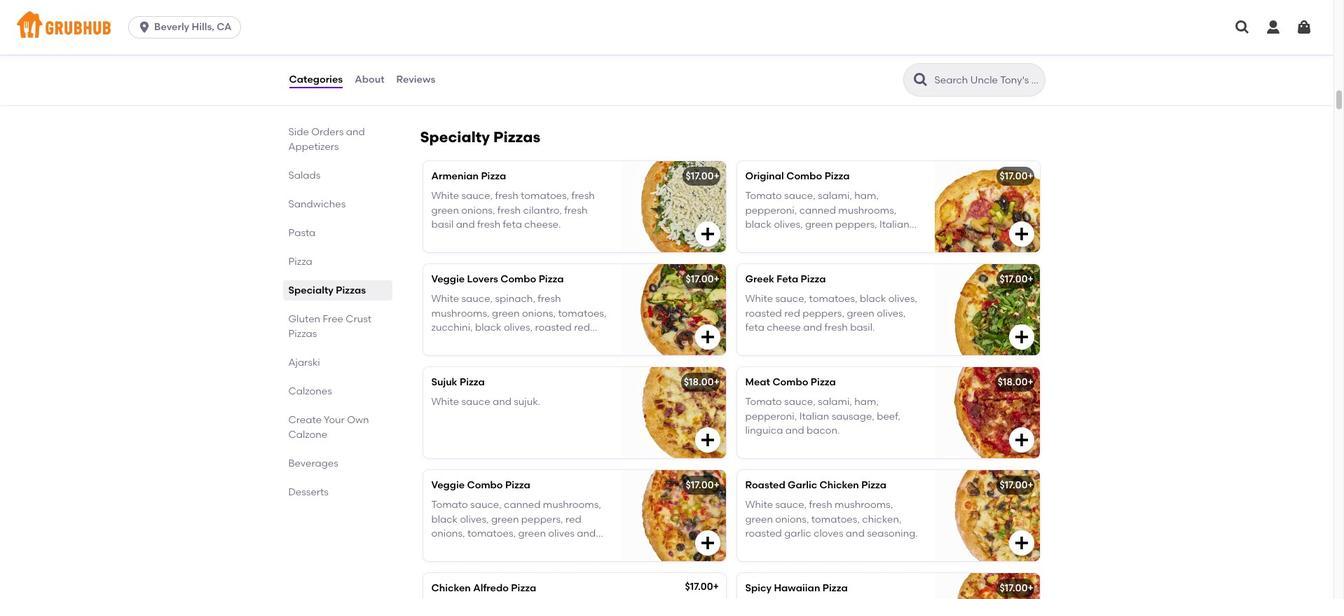 Task type: locate. For each thing, give the bounding box(es) containing it.
tomato down veggie combo pizza
[[432, 499, 468, 511]]

specialty
[[420, 128, 490, 146], [289, 285, 334, 297]]

free
[[323, 313, 344, 325]]

0 horizontal spatial sausage,
[[746, 233, 789, 245]]

lovers
[[467, 273, 498, 285]]

2 vertical spatial tomato
[[432, 499, 468, 511]]

and inside white sauce, spinach, fresh mushrooms, green onions, tomatoes, zucchini, black olives, roasted red peppers, artichoke, broccoli and seasoning. vegetarian.
[[567, 336, 586, 348]]

tomatoes,
[[521, 190, 570, 202], [810, 293, 858, 305], [558, 308, 607, 319], [812, 514, 860, 526], [468, 528, 516, 540]]

sauce, down meat combo pizza
[[785, 396, 816, 408]]

Search Uncle Tony's Pizzeria search field
[[934, 74, 1041, 87]]

peppers, inside white sauce, spinach, fresh mushrooms, green onions, tomatoes, zucchini, black olives, roasted red peppers, artichoke, broccoli and seasoning. vegetarian.
[[432, 336, 474, 348]]

2 pepperoni, from the top
[[746, 411, 797, 423]]

fresh inside white sauce, spinach, fresh mushrooms, green onions, tomatoes, zucchini, black olives, roasted red peppers, artichoke, broccoli and seasoning. vegetarian.
[[538, 293, 561, 305]]

peppers, down zucchini,
[[432, 336, 474, 348]]

onions,
[[462, 204, 495, 216], [522, 308, 556, 319], [776, 514, 810, 526], [432, 528, 465, 540]]

spicy hawaiian pizza
[[746, 583, 848, 595]]

0 vertical spatial roasted
[[746, 308, 782, 319]]

+ for tomato sauce, salami, ham, pepperoni, canned mushrooms, black olives, green peppers, italian sausage, beef and linguica.
[[1028, 170, 1034, 182]]

1 horizontal spatial sausage,
[[832, 411, 875, 423]]

white inside white sauce, fresh mushrooms, green onions, tomatoes, chicken, roasted garlic cloves and seasoning.
[[746, 499, 774, 511]]

sausage, left beef
[[746, 233, 789, 245]]

sausage,
[[746, 233, 789, 245], [832, 411, 875, 423]]

svg image for tomato sauce, salami, ham, pepperoni, canned mushrooms, black olives, green peppers, italian sausage, beef and linguica.
[[1014, 226, 1030, 243]]

+
[[714, 170, 720, 182], [1028, 170, 1034, 182], [714, 273, 720, 285], [1028, 273, 1034, 285], [714, 377, 720, 388], [1028, 377, 1034, 388], [714, 480, 720, 492], [1028, 480, 1034, 492], [713, 581, 719, 593], [1028, 583, 1034, 595]]

tomato down "meat"
[[746, 396, 782, 408]]

pizzas up armenian pizza
[[494, 128, 541, 146]]

onions, down armenian pizza
[[462, 204, 495, 216]]

1 vertical spatial red
[[574, 322, 590, 334]]

1 horizontal spatial chicken
[[820, 480, 860, 492]]

2 vertical spatial red
[[566, 514, 582, 526]]

green up beef
[[806, 219, 833, 231]]

create
[[289, 414, 322, 426]]

and right 'orders'
[[346, 126, 365, 138]]

tomatoes, up cilantro,
[[521, 190, 570, 202]]

pizza up "tomato sauce, salami, ham, pepperoni, italian sausage, beef, linguica and bacon."
[[811, 377, 836, 388]]

white down armenian
[[432, 190, 459, 202]]

specialty up gluten
[[289, 285, 334, 297]]

peppers, inside the white sauce, tomatoes, black olives, roasted red peppers, green olives, feta cheese and fresh basil.
[[803, 308, 845, 319]]

and inside tomato sauce, salami, ham, pepperoni, canned mushrooms, black olives, green peppers, italian sausage, beef and linguica.
[[815, 233, 834, 245]]

0 vertical spatial pizzas
[[494, 128, 541, 146]]

0 horizontal spatial $18.00 +
[[684, 377, 720, 388]]

green inside tomato sauce, salami, ham, pepperoni, canned mushrooms, black olives, green peppers, italian sausage, beef and linguica.
[[806, 219, 833, 231]]

sauce, for bacon.
[[785, 396, 816, 408]]

tomato inside "tomato sauce, salami, ham, pepperoni, italian sausage, beef, linguica and bacon."
[[746, 396, 782, 408]]

1 horizontal spatial specialty
[[420, 128, 490, 146]]

1 vertical spatial ham,
[[855, 396, 879, 408]]

peppers, up linguica.
[[836, 219, 878, 231]]

sauce, down veggie combo pizza
[[471, 499, 502, 511]]

$18.00 for tomato sauce, salami, ham, pepperoni, italian sausage, beef, linguica and bacon.
[[998, 377, 1028, 388]]

peppers, inside tomato sauce, salami, ham, pepperoni, canned mushrooms, black olives, green peppers, italian sausage, beef and linguica.
[[836, 219, 878, 231]]

roasted up cheese
[[746, 308, 782, 319]]

1 vegetarian. from the top
[[485, 350, 540, 362]]

spicy
[[746, 583, 772, 595]]

$17.00 + for white sauce, fresh tomatoes, fresh green onions, fresh cilantro, fresh basil and fresh feta cheese.
[[686, 170, 720, 182]]

0 horizontal spatial pizzas
[[289, 328, 317, 340]]

mushrooms, up olives on the left bottom of the page
[[543, 499, 602, 511]]

and
[[346, 126, 365, 138], [456, 219, 475, 231], [815, 233, 834, 245], [804, 322, 823, 334], [567, 336, 586, 348], [493, 396, 512, 408], [786, 425, 805, 437], [577, 528, 596, 540], [846, 528, 865, 540]]

fresh inside the white sauce, tomatoes, black olives, roasted red peppers, green olives, feta cheese and fresh basil.
[[825, 322, 848, 334]]

1 vertical spatial sausage,
[[832, 411, 875, 423]]

veggie
[[432, 273, 465, 285], [432, 480, 465, 492]]

+ for white sauce, fresh mushrooms, green onions, tomatoes, chicken, roasted garlic cloves and seasoning.
[[1028, 480, 1034, 492]]

1 horizontal spatial feta
[[746, 322, 765, 334]]

combo right original
[[787, 170, 823, 182]]

feta left "cheese."
[[503, 219, 522, 231]]

1 veggie from the top
[[432, 273, 465, 285]]

sauce, down original combo pizza at right top
[[785, 190, 816, 202]]

tomatoes, down veggie combo pizza
[[468, 528, 516, 540]]

tomatoes, up broccoli
[[558, 308, 607, 319]]

1 vertical spatial specialty pizzas
[[289, 285, 366, 297]]

0 horizontal spatial $18.00
[[684, 377, 714, 388]]

2 vertical spatial roasted
[[746, 528, 782, 540]]

salami, for sausage,
[[818, 396, 853, 408]]

and right olives on the left bottom of the page
[[577, 528, 596, 540]]

seasoning. up sujuk pizza
[[432, 350, 482, 362]]

white down the sujuk
[[432, 396, 459, 408]]

mushrooms, up chicken,
[[835, 499, 894, 511]]

ham,
[[855, 190, 879, 202], [855, 396, 879, 408]]

$17.00 for tomato sauce, canned mushrooms, black olives, green peppers, red onions, tomatoes, green olives and seasoning. vegetarian.
[[686, 480, 714, 492]]

and right broccoli
[[567, 336, 586, 348]]

0 vertical spatial tomato
[[746, 190, 782, 202]]

vegetarian.
[[485, 350, 540, 362], [485, 542, 540, 554]]

2 $18.00 + from the left
[[998, 377, 1034, 388]]

beverly hills, ca button
[[128, 16, 246, 39]]

1 vertical spatial veggie
[[432, 480, 465, 492]]

0 horizontal spatial canned
[[504, 499, 541, 511]]

gluten free crust pizzas
[[289, 313, 372, 340]]

svg image for white sauce, fresh tomatoes, fresh green onions, fresh cilantro, fresh basil and fresh feta cheese.
[[699, 226, 716, 243]]

greek feta pizza image
[[935, 264, 1040, 356]]

feta
[[503, 219, 522, 231], [746, 322, 765, 334]]

pepperoni, inside "tomato sauce, salami, ham, pepperoni, italian sausage, beef, linguica and bacon."
[[746, 411, 797, 423]]

canned down veggie combo pizza
[[504, 499, 541, 511]]

0 vertical spatial italian
[[880, 219, 910, 231]]

onions, inside white sauce, fresh tomatoes, fresh green onions, fresh cilantro, fresh basil and fresh feta cheese.
[[462, 204, 495, 216]]

0 vertical spatial feta
[[503, 219, 522, 231]]

specialty pizzas up armenian pizza
[[420, 128, 541, 146]]

1 pepperoni, from the top
[[746, 204, 797, 216]]

green
[[432, 204, 459, 216], [806, 219, 833, 231], [492, 308, 520, 319], [847, 308, 875, 319], [492, 514, 519, 526], [746, 514, 773, 526], [518, 528, 546, 540]]

tomatoes, up basil.
[[810, 293, 858, 305]]

black
[[746, 219, 772, 231], [860, 293, 887, 305], [475, 322, 502, 334], [432, 514, 458, 526]]

$17.00 for tomato sauce, salami, ham, pepperoni, canned mushrooms, black olives, green peppers, italian sausage, beef and linguica.
[[1000, 170, 1028, 182]]

onions, up garlic
[[776, 514, 810, 526]]

sausage, up 'bacon.'
[[832, 411, 875, 423]]

vegetarian. inside white sauce, spinach, fresh mushrooms, green onions, tomatoes, zucchini, black olives, roasted red peppers, artichoke, broccoli and seasoning. vegetarian.
[[485, 350, 540, 362]]

black inside the tomato sauce, canned mushrooms, black olives, green peppers, red onions, tomatoes, green olives and seasoning. vegetarian.
[[432, 514, 458, 526]]

hawaiian
[[774, 583, 821, 595]]

onions, inside the tomato sauce, canned mushrooms, black olives, green peppers, red onions, tomatoes, green olives and seasoning. vegetarian.
[[432, 528, 465, 540]]

pizzas up crust at the bottom left
[[336, 285, 366, 297]]

tomato inside the tomato sauce, canned mushrooms, black olives, green peppers, red onions, tomatoes, green olives and seasoning. vegetarian.
[[432, 499, 468, 511]]

red inside white sauce, spinach, fresh mushrooms, green onions, tomatoes, zucchini, black olives, roasted red peppers, artichoke, broccoli and seasoning. vegetarian.
[[574, 322, 590, 334]]

olives, inside the tomato sauce, canned mushrooms, black olives, green peppers, red onions, tomatoes, green olives and seasoning. vegetarian.
[[460, 514, 489, 526]]

vegetarian. down artichoke,
[[485, 350, 540, 362]]

$18.00
[[684, 377, 714, 388], [998, 377, 1028, 388]]

feta inside the white sauce, tomatoes, black olives, roasted red peppers, green olives, feta cheese and fresh basil.
[[746, 322, 765, 334]]

2 vertical spatial seasoning.
[[432, 542, 482, 554]]

1 vertical spatial specialty
[[289, 285, 334, 297]]

mushrooms,
[[839, 204, 897, 216], [432, 308, 490, 319], [543, 499, 602, 511], [835, 499, 894, 511]]

white sauce, tomatoes, black olives, roasted red peppers, green olives, feta cheese and fresh basil.
[[746, 293, 918, 334]]

svg image
[[1235, 19, 1252, 36], [1266, 19, 1282, 36], [138, 20, 152, 34], [1014, 329, 1030, 346], [699, 432, 716, 449], [699, 535, 716, 552], [1014, 535, 1030, 552]]

chicken up white sauce, fresh mushrooms, green onions, tomatoes, chicken, roasted garlic cloves and seasoning.
[[820, 480, 860, 492]]

basil.
[[851, 322, 875, 334]]

$17.00 for white sauce, spinach, fresh mushrooms, green onions, tomatoes, zucchini, black olives, roasted red peppers, artichoke, broccoli and seasoning. vegetarian.
[[686, 273, 714, 285]]

1 vertical spatial seasoning.
[[867, 528, 918, 540]]

1 vertical spatial pepperoni,
[[746, 411, 797, 423]]

white sauce, fresh mushrooms, green onions, tomatoes, chicken, roasted garlic cloves and seasoning.
[[746, 499, 918, 540]]

0 horizontal spatial italian
[[800, 411, 830, 423]]

0 vertical spatial salami,
[[818, 190, 853, 202]]

white up zucchini,
[[432, 293, 459, 305]]

mushrooms, up zucchini,
[[432, 308, 490, 319]]

feta left cheese
[[746, 322, 765, 334]]

1 vertical spatial feta
[[746, 322, 765, 334]]

chicken
[[820, 480, 860, 492], [432, 583, 471, 595]]

pepperoni, up linguica
[[746, 411, 797, 423]]

vegetarian. inside the tomato sauce, canned mushrooms, black olives, green peppers, red onions, tomatoes, green olives and seasoning. vegetarian.
[[485, 542, 540, 554]]

vegetarian. up the alfredo at bottom
[[485, 542, 540, 554]]

and inside side orders and appetizers
[[346, 126, 365, 138]]

1 vertical spatial italian
[[800, 411, 830, 423]]

olives
[[549, 528, 575, 540]]

salami, up 'bacon.'
[[818, 396, 853, 408]]

pizza up the tomato sauce, canned mushrooms, black olives, green peppers, red onions, tomatoes, green olives and seasoning. vegetarian.
[[505, 480, 531, 492]]

tomato
[[746, 190, 782, 202], [746, 396, 782, 408], [432, 499, 468, 511]]

0 horizontal spatial chicken
[[432, 583, 471, 595]]

reviews button
[[396, 55, 436, 105]]

1 vertical spatial vegetarian.
[[485, 542, 540, 554]]

black down veggie combo pizza
[[432, 514, 458, 526]]

seasoning. down chicken,
[[867, 528, 918, 540]]

green inside white sauce, spinach, fresh mushrooms, green onions, tomatoes, zucchini, black olives, roasted red peppers, artichoke, broccoli and seasoning. vegetarian.
[[492, 308, 520, 319]]

cheese pizza image
[[621, 8, 726, 100]]

and right "cloves"
[[846, 528, 865, 540]]

reviews
[[397, 74, 436, 85]]

and right cheese
[[804, 322, 823, 334]]

$17.00 for white sauce, fresh tomatoes, fresh green onions, fresh cilantro, fresh basil and fresh feta cheese.
[[686, 170, 714, 182]]

0 vertical spatial sausage,
[[746, 233, 789, 245]]

tomato down original
[[746, 190, 782, 202]]

pizza up chicken,
[[862, 480, 887, 492]]

white
[[432, 190, 459, 202], [432, 293, 459, 305], [746, 293, 774, 305], [432, 396, 459, 408], [746, 499, 774, 511]]

$17.00 + for white sauce, spinach, fresh mushrooms, green onions, tomatoes, zucchini, black olives, roasted red peppers, artichoke, broccoli and seasoning. vegetarian.
[[686, 273, 720, 285]]

garlic
[[785, 528, 812, 540]]

white inside white sauce, spinach, fresh mushrooms, green onions, tomatoes, zucchini, black olives, roasted red peppers, artichoke, broccoli and seasoning. vegetarian.
[[432, 293, 459, 305]]

roasted
[[746, 308, 782, 319], [535, 322, 572, 334], [746, 528, 782, 540]]

pizza right armenian
[[481, 170, 506, 182]]

pizza down pasta on the top left of page
[[289, 256, 312, 268]]

1 vertical spatial tomato
[[746, 396, 782, 408]]

0 vertical spatial veggie
[[432, 273, 465, 285]]

pizza up sauce
[[460, 377, 485, 388]]

1 horizontal spatial $18.00 +
[[998, 377, 1034, 388]]

sausage, inside tomato sauce, salami, ham, pepperoni, canned mushrooms, black olives, green peppers, italian sausage, beef and linguica.
[[746, 233, 789, 245]]

sauce, down lovers
[[462, 293, 493, 305]]

white for white sauce, fresh mushrooms, green onions, tomatoes, chicken, roasted garlic cloves and seasoning.
[[746, 499, 774, 511]]

combo
[[787, 170, 823, 182], [501, 273, 537, 285], [773, 377, 809, 388], [467, 480, 503, 492]]

and right beef
[[815, 233, 834, 245]]

1 vertical spatial canned
[[504, 499, 541, 511]]

pizza right hawaiian
[[823, 583, 848, 595]]

ham, up linguica.
[[855, 190, 879, 202]]

0 horizontal spatial feta
[[503, 219, 522, 231]]

0 vertical spatial canned
[[800, 204, 836, 216]]

roasted up broccoli
[[535, 322, 572, 334]]

and right the basil
[[456, 219, 475, 231]]

onions, inside white sauce, fresh mushrooms, green onions, tomatoes, chicken, roasted garlic cloves and seasoning.
[[776, 514, 810, 526]]

sauce, inside white sauce, fresh tomatoes, fresh green onions, fresh cilantro, fresh basil and fresh feta cheese.
[[462, 190, 493, 202]]

ham, up beef,
[[855, 396, 879, 408]]

white down greek
[[746, 293, 774, 305]]

$18.00 + for tomato sauce, salami, ham, pepperoni, italian sausage, beef, linguica and bacon.
[[998, 377, 1034, 388]]

canned inside tomato sauce, salami, ham, pepperoni, canned mushrooms, black olives, green peppers, italian sausage, beef and linguica.
[[800, 204, 836, 216]]

$18.00 + for white sauce and sujuk.
[[684, 377, 720, 388]]

1 horizontal spatial italian
[[880, 219, 910, 231]]

ham, inside tomato sauce, salami, ham, pepperoni, canned mushrooms, black olives, green peppers, italian sausage, beef and linguica.
[[855, 190, 879, 202]]

olives, inside tomato sauce, salami, ham, pepperoni, canned mushrooms, black olives, green peppers, italian sausage, beef and linguica.
[[774, 219, 803, 231]]

peppers, down greek feta pizza
[[803, 308, 845, 319]]

linguica
[[746, 425, 783, 437]]

and left 'bacon.'
[[786, 425, 805, 437]]

1 horizontal spatial pizzas
[[336, 285, 366, 297]]

sauce, inside tomato sauce, salami, ham, pepperoni, canned mushrooms, black olives, green peppers, italian sausage, beef and linguica.
[[785, 190, 816, 202]]

sauce, for feta
[[776, 293, 807, 305]]

combo up the tomato sauce, canned mushrooms, black olives, green peppers, red onions, tomatoes, green olives and seasoning. vegetarian.
[[467, 480, 503, 492]]

sauce, inside white sauce, fresh mushrooms, green onions, tomatoes, chicken, roasted garlic cloves and seasoning.
[[776, 499, 807, 511]]

black up basil.
[[860, 293, 887, 305]]

1 $18.00 from the left
[[684, 377, 714, 388]]

2 vertical spatial pizzas
[[289, 328, 317, 340]]

$17.00 + for white sauce, fresh mushrooms, green onions, tomatoes, chicken, roasted garlic cloves and seasoning.
[[1000, 480, 1034, 492]]

specialty up armenian
[[420, 128, 490, 146]]

sauce, down feta
[[776, 293, 807, 305]]

green left olives on the left bottom of the page
[[518, 528, 546, 540]]

green up the basil
[[432, 204, 459, 216]]

seasoning. inside the tomato sauce, canned mushrooms, black olives, green peppers, red onions, tomatoes, green olives and seasoning. vegetarian.
[[432, 542, 482, 554]]

+ for tomato sauce, canned mushrooms, black olives, green peppers, red onions, tomatoes, green olives and seasoning. vegetarian.
[[714, 480, 720, 492]]

$17.00
[[686, 170, 714, 182], [1000, 170, 1028, 182], [686, 273, 714, 285], [1000, 273, 1028, 285], [686, 480, 714, 492], [1000, 480, 1028, 492], [685, 581, 713, 593], [1000, 583, 1028, 595]]

appetizers
[[289, 141, 339, 153]]

pizza
[[481, 170, 506, 182], [825, 170, 850, 182], [289, 256, 312, 268], [539, 273, 564, 285], [801, 273, 826, 285], [460, 377, 485, 388], [811, 377, 836, 388], [505, 480, 531, 492], [862, 480, 887, 492], [511, 583, 537, 595], [823, 583, 848, 595]]

salami,
[[818, 190, 853, 202], [818, 396, 853, 408]]

green inside the white sauce, tomatoes, black olives, roasted red peppers, green olives, feta cheese and fresh basil.
[[847, 308, 875, 319]]

combo for tomato sauce, salami, ham, pepperoni, italian sausage, beef, linguica and bacon.
[[773, 377, 809, 388]]

green up basil.
[[847, 308, 875, 319]]

ham, inside "tomato sauce, salami, ham, pepperoni, italian sausage, beef, linguica and bacon."
[[855, 396, 879, 408]]

0 vertical spatial vegetarian.
[[485, 350, 540, 362]]

broccoli
[[526, 336, 564, 348]]

canned inside the tomato sauce, canned mushrooms, black olives, green peppers, red onions, tomatoes, green olives and seasoning. vegetarian.
[[504, 499, 541, 511]]

mushrooms, up linguica.
[[839, 204, 897, 216]]

sauce, inside the tomato sauce, canned mushrooms, black olives, green peppers, red onions, tomatoes, green olives and seasoning. vegetarian.
[[471, 499, 502, 511]]

fresh
[[495, 190, 519, 202], [572, 190, 595, 202], [498, 204, 521, 216], [565, 204, 588, 216], [477, 219, 501, 231], [538, 293, 561, 305], [825, 322, 848, 334], [810, 499, 833, 511]]

specialty pizzas up free
[[289, 285, 366, 297]]

$18.00 +
[[684, 377, 720, 388], [998, 377, 1034, 388]]

0 vertical spatial specialty
[[420, 128, 490, 146]]

$18.00 for white sauce and sujuk.
[[684, 377, 714, 388]]

sandwiches
[[289, 198, 346, 210]]

1 horizontal spatial $18.00
[[998, 377, 1028, 388]]

roasted left garlic
[[746, 528, 782, 540]]

peppers, up olives on the left bottom of the page
[[522, 514, 564, 526]]

1 ham, from the top
[[855, 190, 879, 202]]

black inside white sauce, spinach, fresh mushrooms, green onions, tomatoes, zucchini, black olives, roasted red peppers, artichoke, broccoli and seasoning. vegetarian.
[[475, 322, 502, 334]]

veggie lovers combo pizza image
[[621, 264, 726, 356]]

$17.00 + for white sauce, tomatoes, black olives, roasted red peppers, green olives, feta cheese and fresh basil.
[[1000, 273, 1034, 285]]

2 salami, from the top
[[818, 396, 853, 408]]

2 vegetarian. from the top
[[485, 542, 540, 554]]

specialty pizzas
[[420, 128, 541, 146], [289, 285, 366, 297]]

1 horizontal spatial specialty pizzas
[[420, 128, 541, 146]]

garlic
[[788, 480, 818, 492]]

beverages
[[289, 458, 339, 470]]

veggie for veggie combo pizza
[[432, 480, 465, 492]]

feta
[[777, 273, 799, 285]]

linguica.
[[836, 233, 876, 245]]

0 vertical spatial ham,
[[855, 190, 879, 202]]

2 ham, from the top
[[855, 396, 879, 408]]

red
[[785, 308, 801, 319], [574, 322, 590, 334], [566, 514, 582, 526]]

mushrooms, inside white sauce, spinach, fresh mushrooms, green onions, tomatoes, zucchini, black olives, roasted red peppers, artichoke, broccoli and seasoning. vegetarian.
[[432, 308, 490, 319]]

chicken alfredo pizza
[[432, 583, 537, 595]]

pasta
[[289, 227, 316, 239]]

white down roasted
[[746, 499, 774, 511]]

sauce, down garlic
[[776, 499, 807, 511]]

sujuk pizza image
[[621, 367, 726, 459]]

tomatoes, up "cloves"
[[812, 514, 860, 526]]

roasted
[[746, 480, 786, 492]]

sauce, for basil
[[462, 190, 493, 202]]

black up artichoke,
[[475, 322, 502, 334]]

black down original
[[746, 219, 772, 231]]

sauce, for olives,
[[462, 293, 493, 305]]

sauce
[[462, 396, 491, 408]]

0 vertical spatial pepperoni,
[[746, 204, 797, 216]]

svg image for white sauce, spinach, fresh mushrooms, green onions, tomatoes, zucchini, black olives, roasted red peppers, artichoke, broccoli and seasoning. vegetarian.
[[699, 329, 716, 346]]

green down spinach,
[[492, 308, 520, 319]]

pizza right feta
[[801, 273, 826, 285]]

tomato inside tomato sauce, salami, ham, pepperoni, canned mushrooms, black olives, green peppers, italian sausage, beef and linguica.
[[746, 190, 782, 202]]

olives, inside white sauce, spinach, fresh mushrooms, green onions, tomatoes, zucchini, black olives, roasted red peppers, artichoke, broccoli and seasoning. vegetarian.
[[504, 322, 533, 334]]

beef,
[[877, 411, 901, 423]]

about
[[355, 74, 385, 85]]

salami, inside "tomato sauce, salami, ham, pepperoni, italian sausage, beef, linguica and bacon."
[[818, 396, 853, 408]]

0 vertical spatial seasoning.
[[432, 350, 482, 362]]

tomato for tomato sauce, canned mushrooms, black olives, green peppers, red onions, tomatoes, green olives and seasoning. vegetarian.
[[432, 499, 468, 511]]

canned
[[800, 204, 836, 216], [504, 499, 541, 511]]

sauce, inside "tomato sauce, salami, ham, pepperoni, italian sausage, beef, linguica and bacon."
[[785, 396, 816, 408]]

salami, down original combo pizza at right top
[[818, 190, 853, 202]]

chicken,
[[863, 514, 902, 526]]

and inside "tomato sauce, salami, ham, pepperoni, italian sausage, beef, linguica and bacon."
[[786, 425, 805, 437]]

canned up beef
[[800, 204, 836, 216]]

onions, down veggie combo pizza
[[432, 528, 465, 540]]

combo right "meat"
[[773, 377, 809, 388]]

2 veggie from the top
[[432, 480, 465, 492]]

peppers,
[[836, 219, 878, 231], [803, 308, 845, 319], [432, 336, 474, 348], [522, 514, 564, 526]]

pepperoni, inside tomato sauce, salami, ham, pepperoni, canned mushrooms, black olives, green peppers, italian sausage, beef and linguica.
[[746, 204, 797, 216]]

own
[[347, 414, 369, 426]]

seasoning.
[[432, 350, 482, 362], [867, 528, 918, 540], [432, 542, 482, 554]]

italian inside tomato sauce, salami, ham, pepperoni, canned mushrooms, black olives, green peppers, italian sausage, beef and linguica.
[[880, 219, 910, 231]]

1 salami, from the top
[[818, 190, 853, 202]]

1 vertical spatial roasted
[[535, 322, 572, 334]]

seasoning. up chicken alfredo pizza on the left
[[432, 542, 482, 554]]

1 vertical spatial chicken
[[432, 583, 471, 595]]

onions, down spinach,
[[522, 308, 556, 319]]

2 $18.00 from the left
[[998, 377, 1028, 388]]

1 $18.00 + from the left
[[684, 377, 720, 388]]

salami, inside tomato sauce, salami, ham, pepperoni, canned mushrooms, black olives, green peppers, italian sausage, beef and linguica.
[[818, 190, 853, 202]]

1 vertical spatial salami,
[[818, 396, 853, 408]]

mushrooms, inside the tomato sauce, canned mushrooms, black olives, green peppers, red onions, tomatoes, green olives and seasoning. vegetarian.
[[543, 499, 602, 511]]

green down roasted
[[746, 514, 773, 526]]

sauce, down armenian pizza
[[462, 190, 493, 202]]

chicken left the alfredo at bottom
[[432, 583, 471, 595]]

veggie for veggie lovers combo pizza
[[432, 273, 465, 285]]

italian
[[880, 219, 910, 231], [800, 411, 830, 423]]

zucchini,
[[432, 322, 473, 334]]

$17.00 +
[[686, 170, 720, 182], [1000, 170, 1034, 182], [686, 273, 720, 285], [1000, 273, 1034, 285], [686, 480, 720, 492], [1000, 480, 1034, 492], [685, 581, 719, 593], [1000, 583, 1034, 595]]

white inside white sauce, fresh tomatoes, fresh green onions, fresh cilantro, fresh basil and fresh feta cheese.
[[432, 190, 459, 202]]

1 horizontal spatial canned
[[800, 204, 836, 216]]

svg image
[[1296, 19, 1313, 36], [699, 226, 716, 243], [1014, 226, 1030, 243], [699, 329, 716, 346], [1014, 432, 1030, 449]]

pizzas down gluten
[[289, 328, 317, 340]]

sauce, inside the white sauce, tomatoes, black olives, roasted red peppers, green olives, feta cheese and fresh basil.
[[776, 293, 807, 305]]

white inside the white sauce, tomatoes, black olives, roasted red peppers, green olives, feta cheese and fresh basil.
[[746, 293, 774, 305]]

pizza up tomato sauce, salami, ham, pepperoni, canned mushrooms, black olives, green peppers, italian sausage, beef and linguica.
[[825, 170, 850, 182]]

tomatoes, inside white sauce, fresh mushrooms, green onions, tomatoes, chicken, roasted garlic cloves and seasoning.
[[812, 514, 860, 526]]

0 vertical spatial red
[[785, 308, 801, 319]]

veggie combo pizza image
[[621, 471, 726, 562]]

sauce, inside white sauce, spinach, fresh mushrooms, green onions, tomatoes, zucchini, black olives, roasted red peppers, artichoke, broccoli and seasoning. vegetarian.
[[462, 293, 493, 305]]

bacon.
[[807, 425, 840, 437]]

pepperoni, down original
[[746, 204, 797, 216]]

onions, inside white sauce, spinach, fresh mushrooms, green onions, tomatoes, zucchini, black olives, roasted red peppers, artichoke, broccoli and seasoning. vegetarian.
[[522, 308, 556, 319]]

pizzas
[[494, 128, 541, 146], [336, 285, 366, 297], [289, 328, 317, 340]]

peppers, inside the tomato sauce, canned mushrooms, black olives, green peppers, red onions, tomatoes, green olives and seasoning. vegetarian.
[[522, 514, 564, 526]]



Task type: describe. For each thing, give the bounding box(es) containing it.
+ for white sauce, spinach, fresh mushrooms, green onions, tomatoes, zucchini, black olives, roasted red peppers, artichoke, broccoli and seasoning. vegetarian.
[[714, 273, 720, 285]]

side
[[289, 126, 309, 138]]

desserts
[[289, 487, 329, 499]]

greek feta pizza
[[746, 273, 826, 285]]

+ for white sauce, tomatoes, black olives, roasted red peppers, green olives, feta cheese and fresh basil.
[[1028, 273, 1034, 285]]

combo for tomato sauce, salami, ham, pepperoni, canned mushrooms, black olives, green peppers, italian sausage, beef and linguica.
[[787, 170, 823, 182]]

mushrooms, inside tomato sauce, salami, ham, pepperoni, canned mushrooms, black olives, green peppers, italian sausage, beef and linguica.
[[839, 204, 897, 216]]

pizza right the alfredo at bottom
[[511, 583, 537, 595]]

ajarski
[[289, 357, 320, 369]]

tomato sauce, canned mushrooms, black olives, green peppers, red onions, tomatoes, green olives and seasoning. vegetarian.
[[432, 499, 602, 554]]

roasted inside white sauce, spinach, fresh mushrooms, green onions, tomatoes, zucchini, black olives, roasted red peppers, artichoke, broccoli and seasoning. vegetarian.
[[535, 322, 572, 334]]

svg image inside beverly hills, ca "button"
[[138, 20, 152, 34]]

original
[[746, 170, 785, 182]]

sujuk
[[432, 377, 458, 388]]

pepperoni, for linguica
[[746, 411, 797, 423]]

white for white sauce, fresh tomatoes, fresh green onions, fresh cilantro, fresh basil and fresh feta cheese.
[[432, 190, 459, 202]]

and inside the tomato sauce, canned mushrooms, black olives, green peppers, red onions, tomatoes, green olives and seasoning. vegetarian.
[[577, 528, 596, 540]]

0 vertical spatial chicken
[[820, 480, 860, 492]]

armenian pizza
[[432, 170, 506, 182]]

tomato for tomato sauce, salami, ham, pepperoni, canned mushrooms, black olives, green peppers, italian sausage, beef and linguica.
[[746, 190, 782, 202]]

sujuk pizza
[[432, 377, 485, 388]]

cilantro,
[[523, 204, 562, 216]]

armenian
[[432, 170, 479, 182]]

spinach,
[[495, 293, 536, 305]]

tomato for tomato sauce, salami, ham, pepperoni, italian sausage, beef, linguica and bacon.
[[746, 396, 782, 408]]

fresh inside white sauce, fresh mushrooms, green onions, tomatoes, chicken, roasted garlic cloves and seasoning.
[[810, 499, 833, 511]]

$17.00 + for tomato sauce, canned mushrooms, black olives, green peppers, red onions, tomatoes, green olives and seasoning. vegetarian.
[[686, 480, 720, 492]]

meat combo pizza image
[[935, 367, 1040, 459]]

ca
[[217, 21, 232, 33]]

side orders and appetizers
[[289, 126, 365, 153]]

tomatoes, inside white sauce, spinach, fresh mushrooms, green onions, tomatoes, zucchini, black olives, roasted red peppers, artichoke, broccoli and seasoning. vegetarian.
[[558, 308, 607, 319]]

white sauce and sujuk.
[[432, 396, 541, 408]]

$17.00 for white sauce, fresh mushrooms, green onions, tomatoes, chicken, roasted garlic cloves and seasoning.
[[1000, 480, 1028, 492]]

mushrooms, inside white sauce, fresh mushrooms, green onions, tomatoes, chicken, roasted garlic cloves and seasoning.
[[835, 499, 894, 511]]

alfredo
[[473, 583, 509, 595]]

calzone
[[289, 429, 328, 441]]

black inside tomato sauce, salami, ham, pepperoni, canned mushrooms, black olives, green peppers, italian sausage, beef and linguica.
[[746, 219, 772, 231]]

white for white sauce and sujuk.
[[432, 396, 459, 408]]

categories
[[289, 74, 343, 85]]

red inside the tomato sauce, canned mushrooms, black olives, green peppers, red onions, tomatoes, green olives and seasoning. vegetarian.
[[566, 514, 582, 526]]

green inside white sauce, fresh mushrooms, green onions, tomatoes, chicken, roasted garlic cloves and seasoning.
[[746, 514, 773, 526]]

1 vertical spatial pizzas
[[336, 285, 366, 297]]

categories button
[[289, 55, 344, 105]]

roasted garlic chicken pizza image
[[935, 471, 1040, 562]]

meat
[[746, 377, 771, 388]]

armenian pizza image
[[621, 161, 726, 252]]

beverly hills, ca
[[154, 21, 232, 33]]

meat combo pizza
[[746, 377, 836, 388]]

salami, for mushrooms,
[[818, 190, 853, 202]]

roasted inside the white sauce, tomatoes, black olives, roasted red peppers, green olives, feta cheese and fresh basil.
[[746, 308, 782, 319]]

and inside white sauce, fresh tomatoes, fresh green onions, fresh cilantro, fresh basil and fresh feta cheese.
[[456, 219, 475, 231]]

and inside white sauce, fresh mushrooms, green onions, tomatoes, chicken, roasted garlic cloves and seasoning.
[[846, 528, 865, 540]]

sausage, inside "tomato sauce, salami, ham, pepperoni, italian sausage, beef, linguica and bacon."
[[832, 411, 875, 423]]

hills,
[[192, 21, 214, 33]]

gluten
[[289, 313, 321, 325]]

artichoke,
[[476, 336, 523, 348]]

green down veggie combo pizza
[[492, 514, 519, 526]]

orders
[[311, 126, 344, 138]]

white sauce, fresh tomatoes, fresh green onions, fresh cilantro, fresh basil and fresh feta cheese.
[[432, 190, 595, 231]]

tomatoes, inside the tomato sauce, canned mushrooms, black olives, green peppers, red onions, tomatoes, green olives and seasoning. vegetarian.
[[468, 528, 516, 540]]

white for white sauce, tomatoes, black olives, roasted red peppers, green olives, feta cheese and fresh basil.
[[746, 293, 774, 305]]

svg image for tomato sauce, salami, ham, pepperoni, italian sausage, beef, linguica and bacon.
[[1014, 432, 1030, 449]]

red inside the white sauce, tomatoes, black olives, roasted red peppers, green olives, feta cheese and fresh basil.
[[785, 308, 801, 319]]

tomatoes, inside the white sauce, tomatoes, black olives, roasted red peppers, green olives, feta cheese and fresh basil.
[[810, 293, 858, 305]]

combo for tomato sauce, canned mushrooms, black olives, green peppers, red onions, tomatoes, green olives and seasoning. vegetarian.
[[467, 480, 503, 492]]

sauce, for cloves
[[776, 499, 807, 511]]

spicy hawaiian pizza image
[[935, 574, 1040, 600]]

about button
[[354, 55, 385, 105]]

beverly
[[154, 21, 189, 33]]

veggie lovers combo pizza
[[432, 273, 564, 285]]

+ for white sauce and sujuk.
[[714, 377, 720, 388]]

seasoning. inside white sauce, spinach, fresh mushrooms, green onions, tomatoes, zucchini, black olives, roasted red peppers, artichoke, broccoli and seasoning. vegetarian.
[[432, 350, 482, 362]]

tomatoes, inside white sauce, fresh tomatoes, fresh green onions, fresh cilantro, fresh basil and fresh feta cheese.
[[521, 190, 570, 202]]

+ for white sauce, fresh tomatoes, fresh green onions, fresh cilantro, fresh basil and fresh feta cheese.
[[714, 170, 720, 182]]

green inside white sauce, fresh tomatoes, fresh green onions, fresh cilantro, fresh basil and fresh feta cheese.
[[432, 204, 459, 216]]

cheese.
[[525, 219, 561, 231]]

crust
[[346, 313, 372, 325]]

pizza down "cheese."
[[539, 273, 564, 285]]

2 horizontal spatial pizzas
[[494, 128, 541, 146]]

create your own calzone
[[289, 414, 369, 441]]

original combo pizza
[[746, 170, 850, 182]]

white sauce, spinach, fresh mushrooms, green onions, tomatoes, zucchini, black olives, roasted red peppers, artichoke, broccoli and seasoning. vegetarian.
[[432, 293, 607, 362]]

cheese
[[767, 322, 801, 334]]

sujuk.
[[514, 396, 541, 408]]

and left sujuk.
[[493, 396, 512, 408]]

ham, for mushrooms,
[[855, 190, 879, 202]]

pizzas inside gluten free crust pizzas
[[289, 328, 317, 340]]

your
[[324, 414, 345, 426]]

cloves
[[814, 528, 844, 540]]

salads
[[289, 170, 321, 182]]

veggie combo pizza
[[432, 480, 531, 492]]

0 vertical spatial specialty pizzas
[[420, 128, 541, 146]]

combo up spinach,
[[501, 273, 537, 285]]

+ for tomato sauce, salami, ham, pepperoni, italian sausage, beef, linguica and bacon.
[[1028, 377, 1034, 388]]

0 horizontal spatial specialty pizzas
[[289, 285, 366, 297]]

ham, for sausage,
[[855, 396, 879, 408]]

svg image inside main navigation navigation
[[1296, 19, 1313, 36]]

roasted inside white sauce, fresh mushrooms, green onions, tomatoes, chicken, roasted garlic cloves and seasoning.
[[746, 528, 782, 540]]

calzones
[[289, 386, 332, 398]]

and inside the white sauce, tomatoes, black olives, roasted red peppers, green olives, feta cheese and fresh basil.
[[804, 322, 823, 334]]

roasted garlic chicken pizza
[[746, 480, 887, 492]]

sauce, for peppers,
[[785, 190, 816, 202]]

pepperoni, for olives,
[[746, 204, 797, 216]]

$17.00 for white sauce, tomatoes, black olives, roasted red peppers, green olives, feta cheese and fresh basil.
[[1000, 273, 1028, 285]]

beef
[[791, 233, 813, 245]]

main navigation navigation
[[0, 0, 1334, 55]]

white for white sauce, spinach, fresh mushrooms, green onions, tomatoes, zucchini, black olives, roasted red peppers, artichoke, broccoli and seasoning. vegetarian.
[[432, 293, 459, 305]]

feta inside white sauce, fresh tomatoes, fresh green onions, fresh cilantro, fresh basil and fresh feta cheese.
[[503, 219, 522, 231]]

greek
[[746, 273, 775, 285]]

search icon image
[[913, 72, 929, 88]]

$17.00 + for tomato sauce, salami, ham, pepperoni, canned mushrooms, black olives, green peppers, italian sausage, beef and linguica.
[[1000, 170, 1034, 182]]

black inside the white sauce, tomatoes, black olives, roasted red peppers, green olives, feta cheese and fresh basil.
[[860, 293, 887, 305]]

tomato sauce, salami, ham, pepperoni, italian sausage, beef, linguica and bacon.
[[746, 396, 901, 437]]

original combo pizza image
[[935, 161, 1040, 252]]

italian inside "tomato sauce, salami, ham, pepperoni, italian sausage, beef, linguica and bacon."
[[800, 411, 830, 423]]

tomato sauce, salami, ham, pepperoni, canned mushrooms, black olives, green peppers, italian sausage, beef and linguica.
[[746, 190, 910, 245]]

0 horizontal spatial specialty
[[289, 285, 334, 297]]

seasoning. inside white sauce, fresh mushrooms, green onions, tomatoes, chicken, roasted garlic cloves and seasoning.
[[867, 528, 918, 540]]

basil
[[432, 219, 454, 231]]

sauce, for tomatoes,
[[471, 499, 502, 511]]



Task type: vqa. For each thing, say whether or not it's contained in the screenshot.


